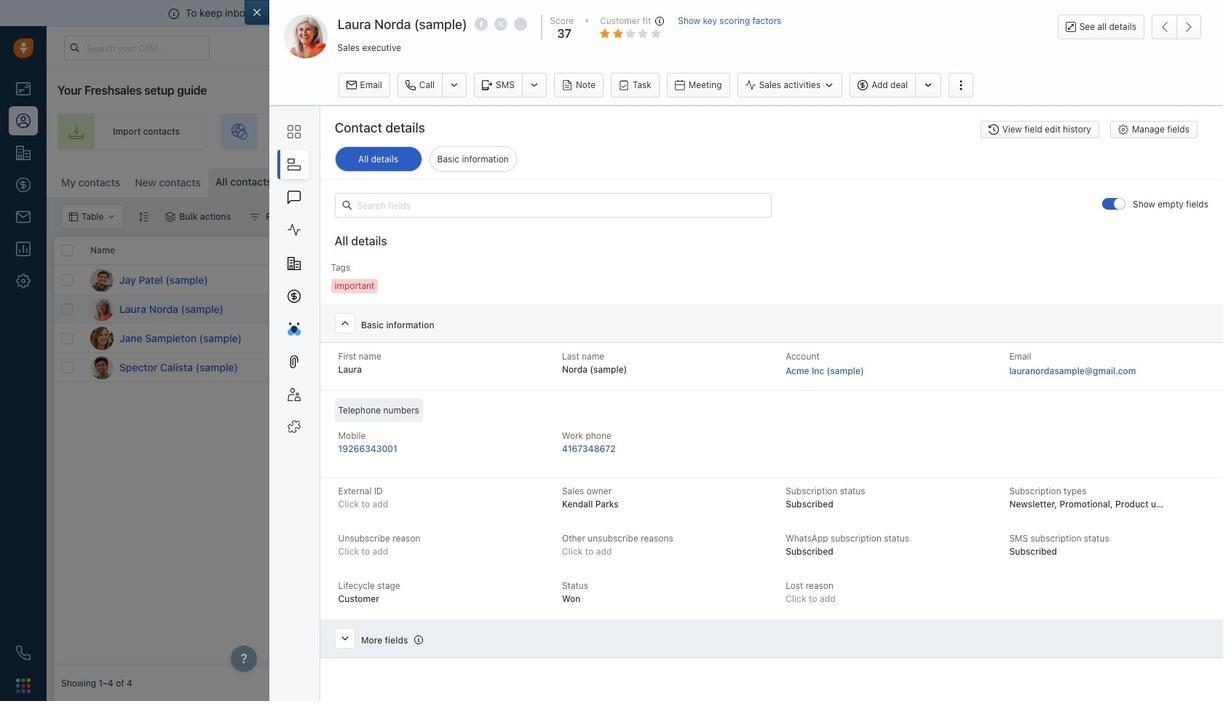 Task type: locate. For each thing, give the bounding box(es) containing it.
1 cell from the left
[[484, 266, 593, 294]]

dialog
[[244, 0, 1224, 701]]

row
[[54, 237, 374, 266]]

press space to select this row. row
[[54, 266, 374, 295], [374, 266, 1224, 295], [54, 295, 374, 324], [374, 295, 1224, 324], [54, 324, 374, 353], [374, 324, 1224, 353], [54, 353, 374, 382], [374, 353, 1224, 382]]

Search your CRM... text field
[[64, 36, 210, 60]]

0 vertical spatial j image
[[90, 268, 114, 292]]

freshworks switcher image
[[16, 679, 31, 693]]

grid
[[54, 237, 1224, 666]]

cell
[[484, 266, 593, 294], [593, 266, 702, 294], [702, 266, 811, 294], [811, 266, 921, 294], [921, 266, 1030, 294], [1030, 266, 1139, 294], [1139, 266, 1224, 294]]

1 vertical spatial j image
[[90, 327, 114, 350]]

j image down l icon
[[90, 327, 114, 350]]

6 cell from the left
[[1030, 266, 1139, 294]]

phone image
[[16, 646, 31, 661]]

group
[[1012, 168, 1131, 193]]

j image
[[90, 268, 114, 292], [90, 327, 114, 350]]

1 j image from the top
[[90, 268, 114, 292]]

row group
[[54, 266, 374, 382], [374, 266, 1224, 382]]

1 row group from the left
[[54, 266, 374, 382]]

container_wx8msf4aqz5i3rn1 image
[[913, 176, 924, 186]]

4 cell from the left
[[811, 266, 921, 294]]

j image up l icon
[[90, 268, 114, 292]]

Search fields text field
[[335, 193, 772, 218]]

container_wx8msf4aqz5i3rn1 image
[[166, 212, 176, 222], [250, 212, 260, 222], [931, 304, 942, 314], [600, 333, 610, 343], [931, 333, 942, 343]]



Task type: vqa. For each thing, say whether or not it's contained in the screenshot.
Send email icon
no



Task type: describe. For each thing, give the bounding box(es) containing it.
2 j image from the top
[[90, 327, 114, 350]]

2 cell from the left
[[593, 266, 702, 294]]

3 cell from the left
[[702, 266, 811, 294]]

7 cell from the left
[[1139, 266, 1224, 294]]

phone element
[[9, 639, 38, 668]]

l image
[[90, 298, 114, 321]]

2 row group from the left
[[374, 266, 1224, 382]]

s image
[[90, 356, 114, 379]]

close image
[[1202, 9, 1209, 17]]

5 cell from the left
[[921, 266, 1030, 294]]



